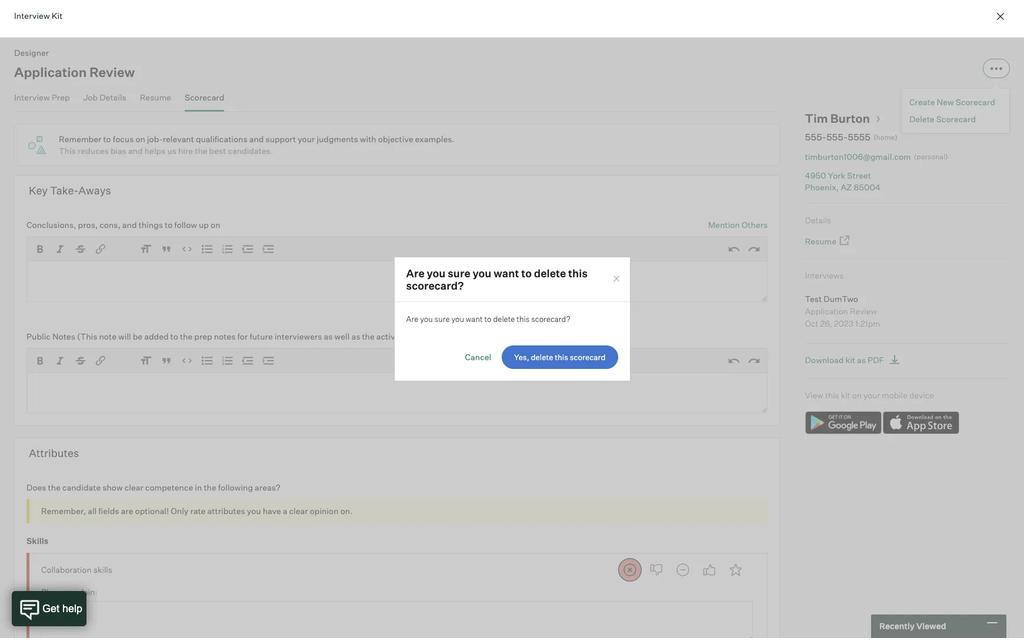 Task type: vqa. For each thing, say whether or not it's contained in the screenshot.
"No" image
yes



Task type: locate. For each thing, give the bounding box(es) containing it.
attributes
[[207, 507, 245, 517]]

on right up
[[211, 220, 220, 230]]

1 horizontal spatial for
[[425, 332, 436, 342]]

and down focus
[[128, 146, 143, 156]]

resume link up job-
[[140, 92, 171, 109]]

recently
[[879, 622, 915, 632]]

0 horizontal spatial want
[[466, 315, 483, 324]]

85004
[[854, 182, 881, 192]]

resume link
[[140, 92, 171, 109], [805, 235, 851, 248]]

1 vertical spatial clear
[[289, 507, 308, 517]]

key take-aways
[[29, 184, 111, 197]]

0 vertical spatial interview
[[14, 11, 50, 21]]

as left well
[[324, 332, 333, 342]]

2 555- from the left
[[826, 131, 848, 143]]

none submit inside are you sure you want to delete this scorecard? dialog
[[502, 346, 618, 370]]

future
[[250, 332, 273, 342]]

on for remember
[[136, 134, 145, 144]]

0 vertical spatial on
[[136, 134, 145, 144]]

key
[[29, 184, 48, 197]]

device
[[909, 391, 934, 401]]

1 vertical spatial application
[[805, 307, 848, 317]]

1:21pm
[[855, 319, 880, 329]]

definitely not image
[[618, 559, 642, 582]]

resume up job-
[[140, 92, 171, 102]]

for
[[237, 332, 248, 342], [425, 332, 436, 342]]

details right the job
[[100, 92, 126, 102]]

the left prep
[[180, 332, 193, 342]]

remember to focus on job-relevant qualifications and support your judgments with objective examples. this reduces bias and helps us hire the best candidates.
[[59, 134, 455, 156]]

0 vertical spatial kit
[[846, 355, 855, 365]]

clear right "show"
[[125, 483, 143, 493]]

activity
[[376, 332, 405, 342]]

0 vertical spatial are you sure you want to delete this scorecard?
[[406, 267, 588, 292]]

in
[[195, 483, 202, 493]]

0 vertical spatial are
[[406, 267, 425, 280]]

1 horizontal spatial review
[[850, 307, 877, 317]]

1 vertical spatial are you sure you want to delete this scorecard?
[[406, 315, 570, 324]]

details down phoenix,
[[805, 215, 831, 225]]

the left activity
[[362, 332, 375, 342]]

conclusions, pros, cons, and things to follow up on
[[26, 220, 220, 230]]

and right cons,
[[122, 220, 137, 230]]

0 vertical spatial review
[[89, 64, 135, 80]]

burton
[[830, 111, 870, 126]]

areas?
[[255, 483, 280, 493]]

for right notes
[[237, 332, 248, 342]]

1 vertical spatial close image
[[612, 275, 621, 284]]

1 horizontal spatial want
[[494, 267, 519, 280]]

interview left kit
[[14, 11, 50, 21]]

best
[[209, 146, 226, 156]]

0 vertical spatial want
[[494, 267, 519, 280]]

1 555- from the left
[[805, 131, 826, 143]]

1 horizontal spatial close image
[[994, 9, 1008, 24]]

1 vertical spatial scorecard?
[[531, 315, 570, 324]]

support
[[266, 134, 296, 144]]

job
[[83, 92, 98, 102]]

4950 york street phoenix, az 85004
[[805, 171, 881, 192]]

kit
[[846, 355, 855, 365], [841, 391, 850, 401]]

please explain:
[[41, 588, 97, 598]]

None submit
[[502, 346, 618, 370]]

4950
[[805, 171, 826, 181]]

1 horizontal spatial scorecard?
[[531, 315, 570, 324]]

kit left pdf
[[846, 355, 855, 365]]

2 vertical spatial on
[[852, 391, 862, 401]]

download kit as pdf
[[805, 355, 884, 365]]

kit right view on the right bottom of the page
[[841, 391, 850, 401]]

public
[[26, 332, 51, 342]]

tab list
[[618, 559, 748, 582]]

and
[[249, 134, 264, 144], [128, 146, 143, 156], [122, 220, 137, 230]]

as inside the 'download kit as pdf' link
[[857, 355, 866, 365]]

remember, all fields are optional! only rate attributes you have a clear opinion on.
[[41, 507, 353, 517]]

application
[[14, 64, 87, 80], [805, 307, 848, 317]]

no image
[[645, 559, 668, 582]]

0 horizontal spatial your
[[298, 134, 315, 144]]

1 horizontal spatial application
[[805, 307, 848, 317]]

555- down tim burton link
[[826, 131, 848, 143]]

remember,
[[41, 507, 86, 517]]

1 vertical spatial your
[[864, 391, 880, 401]]

0 horizontal spatial application
[[14, 64, 87, 80]]

follow
[[174, 220, 197, 230]]

and up candidates.
[[249, 134, 264, 144]]

1 vertical spatial review
[[850, 307, 877, 317]]

mixed image
[[671, 559, 695, 582]]

designer
[[14, 48, 49, 58]]

oct
[[805, 319, 818, 329]]

close image inside are you sure you want to delete this scorecard? dialog
[[612, 275, 621, 284]]

0 vertical spatial your
[[298, 134, 315, 144]]

0 horizontal spatial review
[[89, 64, 135, 80]]

this
[[568, 267, 588, 280], [517, 315, 530, 324], [437, 332, 452, 342], [825, 391, 839, 401]]

things
[[139, 220, 163, 230]]

0 horizontal spatial close image
[[612, 275, 621, 284]]

pros,
[[78, 220, 98, 230]]

0 vertical spatial clear
[[125, 483, 143, 493]]

scorecard down create new scorecard link
[[936, 114, 976, 124]]

the
[[195, 146, 207, 156], [180, 332, 193, 342], [362, 332, 375, 342], [48, 483, 61, 493], [204, 483, 216, 493]]

download kit as pdf link
[[805, 353, 904, 368]]

1 horizontal spatial your
[[864, 391, 880, 401]]

0 vertical spatial details
[[100, 92, 126, 102]]

2 interview from the top
[[14, 92, 50, 102]]

delete
[[534, 267, 566, 280], [493, 315, 515, 324]]

interview prep link
[[14, 92, 70, 109]]

viewed
[[916, 622, 946, 632]]

phoenix,
[[805, 182, 839, 192]]

rate
[[190, 507, 206, 517]]

timburton1006@gmail.com link
[[805, 151, 911, 162]]

scorecard up qualifications
[[185, 92, 224, 102]]

scorecard
[[185, 92, 224, 102], [956, 97, 995, 107], [936, 114, 976, 124]]

explain:
[[68, 588, 97, 598]]

1 vertical spatial resume link
[[805, 235, 851, 248]]

0 horizontal spatial resume
[[140, 92, 171, 102]]

1 are from the top
[[406, 267, 425, 280]]

interview
[[14, 11, 50, 21], [14, 92, 50, 102]]

collaboration skills
[[41, 565, 112, 575]]

1 vertical spatial resume
[[805, 237, 837, 247]]

on left job-
[[136, 134, 145, 144]]

yes image
[[698, 559, 721, 582]]

clear right a
[[289, 507, 308, 517]]

mention
[[708, 220, 740, 230]]

review
[[89, 64, 135, 80], [850, 307, 877, 317]]

opinion
[[310, 507, 339, 517]]

None text field
[[26, 373, 768, 414]]

0 horizontal spatial resume link
[[140, 92, 171, 109]]

your right support
[[298, 134, 315, 144]]

0 vertical spatial sure
[[448, 267, 471, 280]]

0 horizontal spatial scorecard?
[[406, 279, 464, 292]]

review up the job details
[[89, 64, 135, 80]]

0 vertical spatial application
[[14, 64, 87, 80]]

tim
[[805, 111, 828, 126]]

1 interview from the top
[[14, 11, 50, 21]]

close image
[[994, 9, 1008, 24], [612, 275, 621, 284]]

2 are you sure you want to delete this scorecard? from the top
[[406, 315, 570, 324]]

on inside remember to focus on job-relevant qualifications and support your judgments with objective examples. this reduces bias and helps us hire the best candidates.
[[136, 134, 145, 144]]

interview left prep
[[14, 92, 50, 102]]

1 vertical spatial on
[[211, 220, 220, 230]]

new
[[937, 97, 954, 107]]

0 horizontal spatial on
[[136, 134, 145, 144]]

None text field
[[26, 261, 768, 302]]

fields
[[98, 507, 119, 517]]

resume link up interviews at the right top of page
[[805, 235, 851, 248]]

for right feed on the bottom left of the page
[[425, 332, 436, 342]]

attributes
[[29, 447, 79, 460]]

(this
[[77, 332, 97, 342]]

1 vertical spatial are
[[406, 315, 418, 324]]

0 horizontal spatial delete
[[493, 315, 515, 324]]

your left mobile on the bottom right
[[864, 391, 880, 401]]

5555
[[848, 131, 871, 143]]

1 vertical spatial interview
[[14, 92, 50, 102]]

2 are from the top
[[406, 315, 418, 324]]

only
[[171, 507, 189, 517]]

are you sure you want to delete this scorecard?
[[406, 267, 588, 292], [406, 315, 570, 324]]

review up the 1:21pm
[[850, 307, 877, 317]]

application up 26,
[[805, 307, 848, 317]]

delete
[[909, 114, 935, 124]]

to
[[103, 134, 111, 144], [165, 220, 173, 230], [521, 267, 532, 280], [484, 315, 492, 324], [170, 332, 178, 342]]

1 horizontal spatial as
[[351, 332, 360, 342]]

555- down tim
[[805, 131, 826, 143]]

clear
[[125, 483, 143, 493], [289, 507, 308, 517]]

your inside remember to focus on job-relevant qualifications and support your judgments with objective examples. this reduces bias and helps us hire the best candidates.
[[298, 134, 315, 144]]

street
[[847, 171, 871, 181]]

the right hire
[[195, 146, 207, 156]]

0 vertical spatial close image
[[994, 9, 1008, 24]]

candidate
[[62, 483, 101, 493]]

as left pdf
[[857, 355, 866, 365]]

mobile
[[882, 391, 908, 401]]

on down the 'download kit as pdf' link on the right of the page
[[852, 391, 862, 401]]

helps
[[145, 146, 166, 156]]

as
[[324, 332, 333, 342], [351, 332, 360, 342], [857, 355, 866, 365]]

1 horizontal spatial details
[[805, 215, 831, 225]]

0 horizontal spatial for
[[237, 332, 248, 342]]

1 vertical spatial and
[[128, 146, 143, 156]]

test dumtwo application review oct 26, 2023 1:21pm
[[805, 294, 880, 329]]

tim burton 555-555-5555 (home)
[[805, 111, 898, 143]]

2 horizontal spatial as
[[857, 355, 866, 365]]

york
[[828, 171, 845, 181]]

as right well
[[351, 332, 360, 342]]

0 vertical spatial delete
[[534, 267, 566, 280]]

candidate)
[[453, 332, 495, 342]]

2 horizontal spatial on
[[852, 391, 862, 401]]

resume up interviews at the right top of page
[[805, 237, 837, 247]]

review inside test dumtwo application review oct 26, 2023 1:21pm
[[850, 307, 877, 317]]

application up interview prep
[[14, 64, 87, 80]]



Task type: describe. For each thing, give the bounding box(es) containing it.
to inside remember to focus on job-relevant qualifications and support your judgments with objective examples. this reduces bias and helps us hire the best candidates.
[[103, 134, 111, 144]]

2 vertical spatial and
[[122, 220, 137, 230]]

interview for interview kit
[[14, 11, 50, 21]]

mixed button
[[671, 559, 695, 582]]

does
[[26, 483, 46, 493]]

0 horizontal spatial as
[[324, 332, 333, 342]]

following
[[218, 483, 253, 493]]

create
[[909, 97, 935, 107]]

1 horizontal spatial delete
[[534, 267, 566, 280]]

no button
[[645, 559, 668, 582]]

hire
[[178, 146, 193, 156]]

delete scorecard
[[909, 114, 976, 124]]

objective
[[378, 134, 413, 144]]

scorecard link
[[185, 92, 224, 109]]

1 vertical spatial details
[[805, 215, 831, 225]]

this
[[59, 146, 76, 156]]

more image
[[991, 66, 1002, 71]]

be
[[133, 332, 142, 342]]

more link
[[983, 59, 1010, 78]]

job details link
[[83, 92, 126, 109]]

pdf
[[868, 355, 884, 365]]

interview kit
[[14, 11, 63, 21]]

2 for from the left
[[425, 332, 436, 342]]

others
[[742, 220, 768, 230]]

0 horizontal spatial clear
[[125, 483, 143, 493]]

want inside "are you sure you want to delete this scorecard?"
[[494, 267, 519, 280]]

the right does
[[48, 483, 61, 493]]

remember
[[59, 134, 101, 144]]

are you sure you want to delete this scorecard? dialog
[[394, 257, 630, 382]]

all
[[88, 507, 97, 517]]

timburton1006@gmail.com (personal)
[[805, 151, 948, 161]]

on for view
[[852, 391, 862, 401]]

create new scorecard
[[909, 97, 995, 107]]

n/a text field
[[41, 602, 753, 639]]

take-
[[50, 184, 78, 197]]

interview for interview prep
[[14, 92, 50, 102]]

yes button
[[698, 559, 721, 582]]

0 vertical spatial resume
[[140, 92, 171, 102]]

download
[[805, 355, 844, 365]]

application review
[[14, 64, 135, 80]]

cancel
[[465, 353, 491, 363]]

optional!
[[135, 507, 169, 517]]

create new scorecard link
[[909, 96, 1002, 108]]

skills
[[26, 537, 48, 547]]

1 vertical spatial sure
[[434, 315, 450, 324]]

definitely not button
[[618, 559, 642, 582]]

1 are you sure you want to delete this scorecard? from the top
[[406, 267, 588, 292]]

az
[[841, 182, 852, 192]]

cons,
[[100, 220, 120, 230]]

will
[[118, 332, 131, 342]]

(home)
[[873, 133, 898, 142]]

examples.
[[415, 134, 455, 144]]

the right the in
[[204, 483, 216, 493]]

delete scorecard link
[[909, 114, 1002, 125]]

strong yes image
[[724, 559, 748, 582]]

application inside test dumtwo application review oct 26, 2023 1:21pm
[[805, 307, 848, 317]]

reduces
[[78, 146, 109, 156]]

scorecard up 'delete scorecard' link
[[956, 97, 995, 107]]

the inside remember to focus on job-relevant qualifications and support your judgments with objective examples. this reduces bias and helps us hire the best candidates.
[[195, 146, 207, 156]]

0 vertical spatial and
[[249, 134, 264, 144]]

1 for from the left
[[237, 332, 248, 342]]

are
[[121, 507, 133, 517]]

us
[[167, 146, 176, 156]]

job details
[[83, 92, 126, 102]]

2023
[[834, 319, 854, 329]]

candidates.
[[228, 146, 273, 156]]

prep
[[52, 92, 70, 102]]

dumtwo
[[824, 294, 858, 304]]

bias
[[110, 146, 126, 156]]

collaboration
[[41, 565, 92, 575]]

tim burton link
[[805, 111, 881, 126]]

1 horizontal spatial resume
[[805, 237, 837, 247]]

conclusions,
[[26, 220, 76, 230]]

kit
[[52, 11, 63, 21]]

(personal)
[[914, 152, 948, 161]]

public notes (this note will be added to the prep notes for future interviewers as well as the activity feed for this candidate)
[[26, 332, 495, 342]]

on.
[[340, 507, 353, 517]]

view this kit on your mobile device
[[805, 391, 934, 401]]

job-
[[147, 134, 163, 144]]

with
[[360, 134, 376, 144]]

1 vertical spatial kit
[[841, 391, 850, 401]]

have
[[263, 507, 281, 517]]

added
[[144, 332, 169, 342]]

feed
[[406, 332, 423, 342]]

1 horizontal spatial clear
[[289, 507, 308, 517]]

show
[[102, 483, 123, 493]]

mention others link
[[708, 219, 768, 231]]

up
[[199, 220, 209, 230]]

judgments
[[317, 134, 358, 144]]

does the candidate show clear competence in the following areas?
[[26, 483, 280, 493]]

1 horizontal spatial resume link
[[805, 235, 851, 248]]

1 vertical spatial delete
[[493, 315, 515, 324]]

1 vertical spatial want
[[466, 315, 483, 324]]

timburton1006@gmail.com
[[805, 151, 911, 161]]

0 vertical spatial resume link
[[140, 92, 171, 109]]

0 horizontal spatial details
[[100, 92, 126, 102]]

interviews
[[805, 270, 844, 280]]

focus
[[113, 134, 134, 144]]

notes
[[214, 332, 236, 342]]

0 vertical spatial scorecard?
[[406, 279, 464, 292]]

1 horizontal spatial on
[[211, 220, 220, 230]]

notes
[[52, 332, 75, 342]]

recently viewed
[[879, 622, 946, 632]]

test
[[805, 294, 822, 304]]



